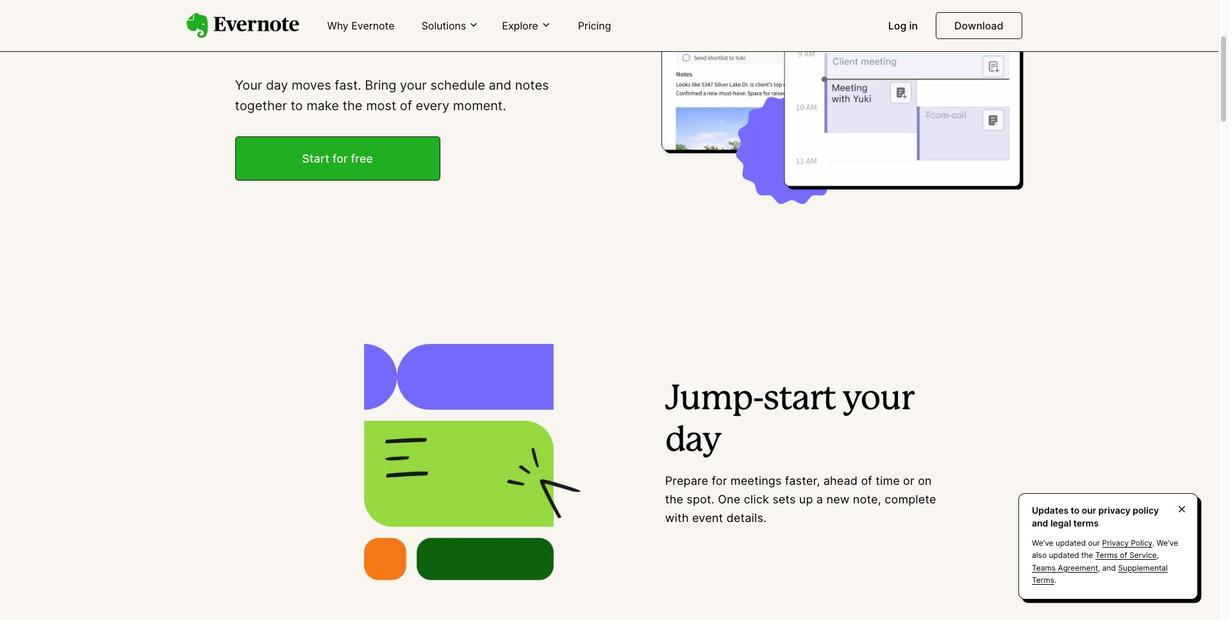 Task type: vqa. For each thing, say whether or not it's contained in the screenshot.
build
no



Task type: describe. For each thing, give the bounding box(es) containing it.
prepare
[[666, 475, 709, 488]]

and inside the updates to our privacy policy and legal terms
[[1033, 518, 1049, 529]]

details.
[[727, 512, 767, 525]]

ahead
[[824, 475, 858, 488]]

meeting-notes illustration image
[[281, 307, 643, 621]]

we've updated our privacy policy
[[1033, 539, 1153, 549]]

your
[[235, 78, 263, 93]]

evernote logo image
[[186, 13, 299, 38]]

updates to our privacy policy and legal terms
[[1033, 505, 1160, 529]]

make
[[307, 98, 339, 114]]

complete
[[885, 493, 937, 507]]

privacy
[[1099, 505, 1131, 516]]

log
[[889, 19, 907, 32]]

1 we've from the left
[[1033, 539, 1054, 549]]

time
[[876, 475, 900, 488]]

download link
[[937, 12, 1023, 39]]

pricing link
[[571, 14, 619, 38]]

teams
[[1033, 564, 1057, 573]]

on
[[919, 475, 933, 488]]

also
[[1033, 551, 1047, 561]]

prepare for meetings faster, ahead of time or on the spot. one click sets up a new note, complete with event details.
[[666, 475, 937, 525]]

of inside your day moves fast. bring your schedule and notes together to make the most of every moment.
[[400, 98, 412, 114]]

for for meetings
[[712, 475, 728, 488]]

the inside your day moves fast. bring your schedule and notes together to make the most of every moment.
[[343, 98, 363, 114]]

sets
[[773, 493, 796, 507]]

we've inside ". we've also updated the"
[[1157, 539, 1179, 549]]

. for .
[[1055, 576, 1057, 586]]

explore
[[502, 19, 539, 32]]

evernote
[[352, 19, 395, 32]]

to inside the updates to our privacy policy and legal terms
[[1072, 505, 1080, 516]]

a
[[817, 493, 824, 507]]

with
[[666, 512, 689, 525]]

legal
[[1051, 518, 1072, 529]]

your inside your day moves fast. bring your schedule and notes together to make the most of every moment.
[[400, 78, 427, 93]]

note,
[[854, 493, 882, 507]]

and for terms of service , teams agreement , and
[[1103, 564, 1117, 573]]

terms
[[1074, 518, 1099, 529]]

start for free link
[[235, 137, 440, 181]]

our for privacy
[[1089, 539, 1101, 549]]

. for . we've also updated the
[[1153, 539, 1155, 549]]

pricing
[[578, 19, 612, 32]]

for for free
[[333, 152, 348, 166]]

1 vertical spatial ,
[[1099, 564, 1101, 573]]

solutions
[[422, 19, 467, 32]]

privacy policy link
[[1103, 539, 1153, 549]]

day inside your day moves fast. bring your schedule and notes together to make the most of every moment.
[[266, 78, 288, 93]]

bring
[[365, 78, 397, 93]]

in
[[910, 19, 919, 32]]

meetings
[[731, 475, 782, 488]]

updated inside ". we've also updated the"
[[1050, 551, 1080, 561]]

why evernote
[[327, 19, 395, 32]]

solutions button
[[418, 18, 483, 33]]

and for your day moves fast. bring your schedule and notes together to make the most of every moment.
[[489, 78, 512, 93]]

jump-start your day
[[666, 384, 914, 458]]

most
[[366, 98, 397, 114]]

why evernote link
[[320, 14, 403, 38]]

log in
[[889, 19, 919, 32]]

together
[[235, 98, 287, 114]]



Task type: locate. For each thing, give the bounding box(es) containing it.
0 vertical spatial your
[[400, 78, 427, 93]]

terms of service link
[[1096, 551, 1158, 561]]

of right most
[[400, 98, 412, 114]]

.
[[1153, 539, 1155, 549], [1055, 576, 1057, 586]]

explore button
[[499, 18, 555, 33]]

start for free
[[302, 152, 373, 166]]

service
[[1130, 551, 1158, 561]]

of down "privacy policy" link
[[1121, 551, 1128, 561]]

1 horizontal spatial the
[[666, 493, 684, 507]]

1 vertical spatial and
[[1033, 518, 1049, 529]]

0 vertical spatial for
[[333, 152, 348, 166]]

supplemental
[[1119, 564, 1169, 573]]

and up moment.
[[489, 78, 512, 93]]

start
[[302, 152, 330, 166]]

of
[[400, 98, 412, 114], [862, 475, 873, 488], [1121, 551, 1128, 561]]

fast.
[[335, 78, 362, 93]]

1 vertical spatial updated
[[1050, 551, 1080, 561]]

the down fast. at the left of page
[[343, 98, 363, 114]]

and inside your day moves fast. bring your schedule and notes together to make the most of every moment.
[[489, 78, 512, 93]]

moment.
[[453, 98, 507, 114]]

and down updates
[[1033, 518, 1049, 529]]

one
[[718, 493, 741, 507]]

of inside "terms of service , teams agreement , and"
[[1121, 551, 1128, 561]]

0 vertical spatial the
[[343, 98, 363, 114]]

. up service
[[1153, 539, 1155, 549]]

your
[[400, 78, 427, 93], [843, 384, 914, 416]]

0 horizontal spatial for
[[333, 152, 348, 166]]

spot.
[[687, 493, 715, 507]]

for left free
[[333, 152, 348, 166]]

1 vertical spatial your
[[843, 384, 914, 416]]

updated down the legal
[[1056, 539, 1087, 549]]

terms inside "terms of service , teams agreement , and"
[[1096, 551, 1119, 561]]

to
[[291, 98, 303, 114], [1072, 505, 1080, 516]]

0 vertical spatial day
[[266, 78, 288, 93]]

1 vertical spatial for
[[712, 475, 728, 488]]

1 vertical spatial our
[[1089, 539, 1101, 549]]

policy
[[1132, 539, 1153, 549]]

0 horizontal spatial .
[[1055, 576, 1057, 586]]

meeting-with-note screen image
[[653, 0, 1033, 205]]

to down moves
[[291, 98, 303, 114]]

1 horizontal spatial .
[[1153, 539, 1155, 549]]

day up prepare
[[666, 426, 721, 458]]

your day moves fast. bring your schedule and notes together to make the most of every moment.
[[235, 78, 549, 114]]

0 vertical spatial to
[[291, 98, 303, 114]]

to up terms
[[1072, 505, 1080, 516]]

your inside jump-start your day
[[843, 384, 914, 416]]

updates
[[1033, 505, 1069, 516]]

0 vertical spatial ,
[[1158, 551, 1160, 561]]

day up together
[[266, 78, 288, 93]]

we've
[[1033, 539, 1054, 549], [1157, 539, 1179, 549]]

log in link
[[881, 14, 926, 38]]

and
[[489, 78, 512, 93], [1033, 518, 1049, 529], [1103, 564, 1117, 573]]

0 horizontal spatial your
[[400, 78, 427, 93]]

terms down privacy
[[1096, 551, 1119, 561]]

, up supplemental
[[1158, 551, 1160, 561]]

updated
[[1056, 539, 1087, 549], [1050, 551, 1080, 561]]

to inside your day moves fast. bring your schedule and notes together to make the most of every moment.
[[291, 98, 303, 114]]

1 horizontal spatial your
[[843, 384, 914, 416]]

. we've also updated the
[[1033, 539, 1179, 561]]

. down the teams agreement link
[[1055, 576, 1057, 586]]

for inside 'link'
[[333, 152, 348, 166]]

teams agreement link
[[1033, 564, 1099, 573]]

0 vertical spatial updated
[[1056, 539, 1087, 549]]

jump-
[[666, 384, 764, 416]]

1 vertical spatial day
[[666, 426, 721, 458]]

event
[[693, 512, 724, 525]]

for up the one
[[712, 475, 728, 488]]

0 horizontal spatial the
[[343, 98, 363, 114]]

or
[[904, 475, 915, 488]]

1 vertical spatial .
[[1055, 576, 1057, 586]]

our for privacy
[[1083, 505, 1097, 516]]

start
[[764, 384, 836, 416]]

. inside ". we've also updated the"
[[1153, 539, 1155, 549]]

we've up also
[[1033, 539, 1054, 549]]

up
[[800, 493, 814, 507]]

every
[[416, 98, 450, 114]]

0 vertical spatial terms
[[1096, 551, 1119, 561]]

,
[[1158, 551, 1160, 561], [1099, 564, 1101, 573]]

terms
[[1096, 551, 1119, 561], [1033, 576, 1055, 586]]

the inside ". we've also updated the"
[[1082, 551, 1094, 561]]

1 vertical spatial of
[[862, 475, 873, 488]]

0 vertical spatial of
[[400, 98, 412, 114]]

1 vertical spatial the
[[666, 493, 684, 507]]

the up with
[[666, 493, 684, 507]]

2 horizontal spatial of
[[1121, 551, 1128, 561]]

download
[[955, 19, 1004, 32]]

the inside prepare for meetings faster, ahead of time or on the spot. one click sets up a new note, complete with event details.
[[666, 493, 684, 507]]

terms down teams
[[1033, 576, 1055, 586]]

the
[[343, 98, 363, 114], [666, 493, 684, 507], [1082, 551, 1094, 561]]

supplemental terms link
[[1033, 564, 1169, 586]]

2 vertical spatial the
[[1082, 551, 1094, 561]]

1 horizontal spatial for
[[712, 475, 728, 488]]

why
[[327, 19, 349, 32]]

agreement
[[1059, 564, 1099, 573]]

our inside the updates to our privacy policy and legal terms
[[1083, 505, 1097, 516]]

2 we've from the left
[[1157, 539, 1179, 549]]

1 horizontal spatial ,
[[1158, 551, 1160, 561]]

policy
[[1134, 505, 1160, 516]]

1 horizontal spatial and
[[1033, 518, 1049, 529]]

schedule
[[431, 78, 486, 93]]

privacy
[[1103, 539, 1130, 549]]

1 vertical spatial to
[[1072, 505, 1080, 516]]

our up terms
[[1083, 505, 1097, 516]]

of up note,
[[862, 475, 873, 488]]

1 horizontal spatial day
[[666, 426, 721, 458]]

our
[[1083, 505, 1097, 516], [1089, 539, 1101, 549]]

1 horizontal spatial of
[[862, 475, 873, 488]]

2 vertical spatial and
[[1103, 564, 1117, 573]]

terms of service , teams agreement , and
[[1033, 551, 1160, 573]]

updated up the teams agreement link
[[1050, 551, 1080, 561]]

2 vertical spatial of
[[1121, 551, 1128, 561]]

our up "terms of service , teams agreement , and"
[[1089, 539, 1101, 549]]

supplemental terms
[[1033, 564, 1169, 586]]

for
[[333, 152, 348, 166], [712, 475, 728, 488]]

2 horizontal spatial the
[[1082, 551, 1094, 561]]

new
[[827, 493, 850, 507]]

0 vertical spatial our
[[1083, 505, 1097, 516]]

moves
[[292, 78, 331, 93]]

0 vertical spatial and
[[489, 78, 512, 93]]

0 vertical spatial .
[[1153, 539, 1155, 549]]

terms inside supplemental terms
[[1033, 576, 1055, 586]]

for inside prepare for meetings faster, ahead of time or on the spot. one click sets up a new note, complete with event details.
[[712, 475, 728, 488]]

0 horizontal spatial ,
[[1099, 564, 1101, 573]]

of inside prepare for meetings faster, ahead of time or on the spot. one click sets up a new note, complete with event details.
[[862, 475, 873, 488]]

and down ". we've also updated the"
[[1103, 564, 1117, 573]]

0 horizontal spatial and
[[489, 78, 512, 93]]

1 horizontal spatial to
[[1072, 505, 1080, 516]]

2 horizontal spatial and
[[1103, 564, 1117, 573]]

we've right policy
[[1157, 539, 1179, 549]]

click
[[744, 493, 770, 507]]

0 horizontal spatial day
[[266, 78, 288, 93]]

1 horizontal spatial we've
[[1157, 539, 1179, 549]]

notes
[[515, 78, 549, 93]]

0 horizontal spatial terms
[[1033, 576, 1055, 586]]

free
[[351, 152, 373, 166]]

, down ". we've also updated the"
[[1099, 564, 1101, 573]]

1 horizontal spatial terms
[[1096, 551, 1119, 561]]

0 horizontal spatial to
[[291, 98, 303, 114]]

faster,
[[786, 475, 821, 488]]

and inside "terms of service , teams agreement , and"
[[1103, 564, 1117, 573]]

0 horizontal spatial we've
[[1033, 539, 1054, 549]]

the down we've updated our privacy policy
[[1082, 551, 1094, 561]]

day
[[266, 78, 288, 93], [666, 426, 721, 458]]

1 vertical spatial terms
[[1033, 576, 1055, 586]]

day inside jump-start your day
[[666, 426, 721, 458]]

0 horizontal spatial of
[[400, 98, 412, 114]]



